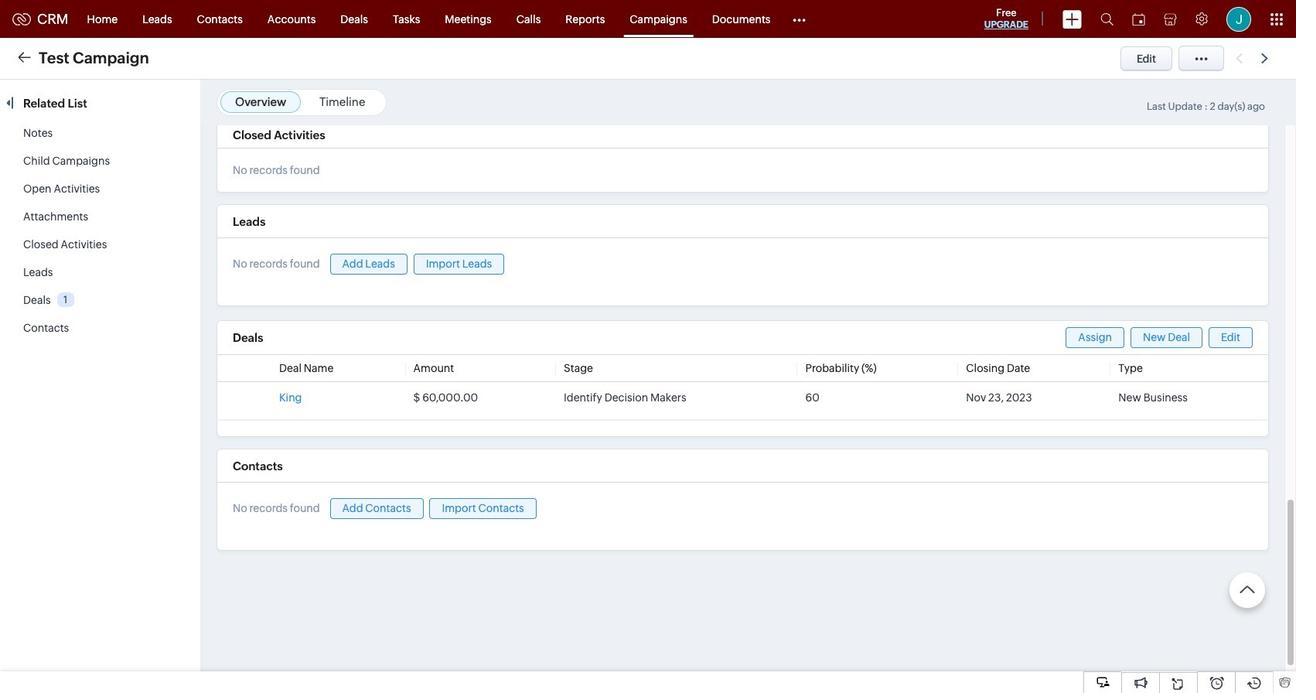 Task type: describe. For each thing, give the bounding box(es) containing it.
create menu image
[[1063, 10, 1082, 28]]

profile image
[[1227, 7, 1251, 31]]

previous record image
[[1236, 53, 1243, 63]]

next record image
[[1261, 53, 1272, 63]]

logo image
[[12, 13, 31, 25]]

search image
[[1101, 12, 1114, 26]]

create menu element
[[1053, 0, 1091, 38]]



Task type: vqa. For each thing, say whether or not it's contained in the screenshot.
Search image
yes



Task type: locate. For each thing, give the bounding box(es) containing it.
search element
[[1091, 0, 1123, 38]]

profile element
[[1217, 0, 1261, 38]]

Other Modules field
[[783, 7, 816, 31]]

calendar image
[[1132, 13, 1145, 25]]



